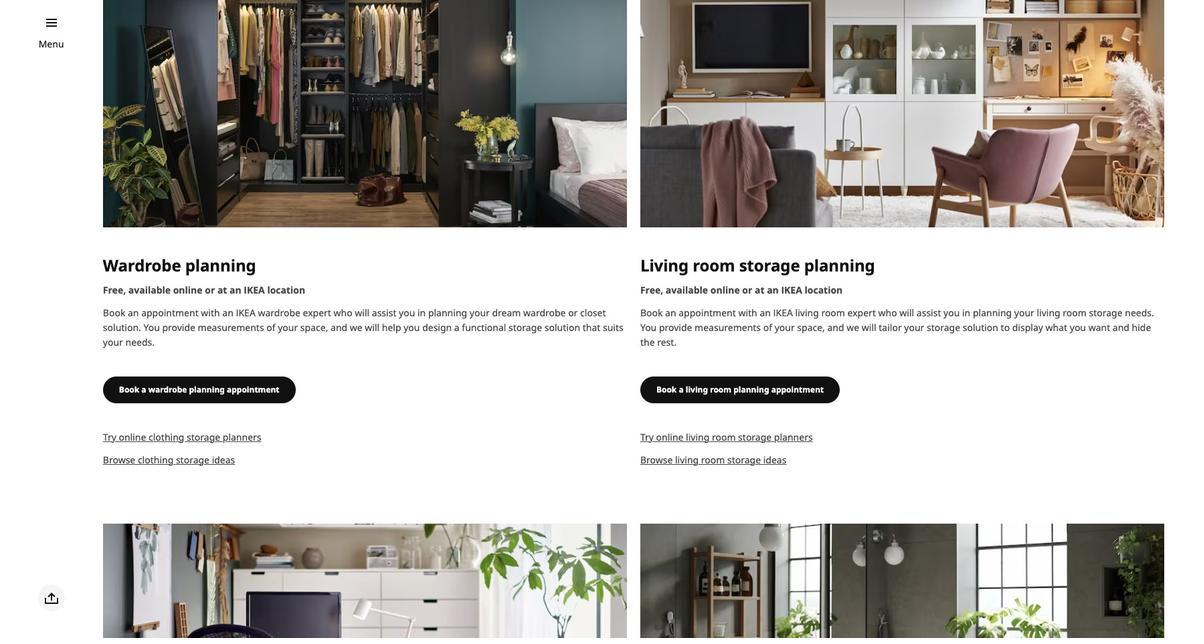Task type: vqa. For each thing, say whether or not it's contained in the screenshot.
provide in Book an appointment with an IKEA wardrobe expert who will assist you in planning your dream wardrobe or closet solution. You provide measurements of your space, and we will help you design a functional storage solution that suits your needs.
yes



Task type: describe. For each thing, give the bounding box(es) containing it.
book for book a wardrobe planning appointment
[[119, 384, 139, 396]]

display
[[1013, 321, 1044, 334]]

help
[[382, 321, 401, 334]]

try for living
[[641, 431, 654, 444]]

available for wardrobe
[[128, 284, 171, 296]]

at for planning
[[218, 284, 227, 296]]

provide for wardrobe
[[162, 321, 196, 334]]

of for room
[[764, 321, 773, 334]]

in inside book an appointment with an ikea living room expert who will assist you in planning your living room storage needs. you provide measurements of your space, and we will tailor your storage solution to display what you want and hide the rest.
[[963, 306, 971, 319]]

expert inside book an appointment with an ikea wardrobe expert who will assist you in planning your dream wardrobe or closet solution. you provide measurements of your space, and we will help you design a functional storage solution that suits your needs.
[[303, 306, 331, 319]]

with for room
[[739, 306, 758, 319]]

book a living room planning appointment button
[[641, 377, 841, 403]]

room inside button
[[711, 384, 732, 395]]

in inside book an appointment with an ikea wardrobe expert who will assist you in planning your dream wardrobe or closet solution. you provide measurements of your space, and we will help you design a functional storage solution that suits your needs.
[[418, 306, 426, 319]]

1 planners from the left
[[775, 431, 813, 444]]

free, available online or at an ikea location for planning
[[103, 284, 305, 296]]

book for book an appointment with an ikea wardrobe expert who will assist you in planning your dream wardrobe or closet solution. you provide measurements of your space, and we will help you design a functional storage solution that suits your needs.
[[103, 306, 125, 319]]

or inside book an appointment with an ikea wardrobe expert who will assist you in planning your dream wardrobe or closet solution. you provide measurements of your space, and we will help you design a functional storage solution that suits your needs.
[[569, 306, 578, 319]]

storage inside book an appointment with an ikea wardrobe expert who will assist you in planning your dream wardrobe or closet solution. you provide measurements of your space, and we will help you design a functional storage solution that suits your needs.
[[509, 321, 543, 334]]

provide for living
[[659, 321, 693, 334]]

free, for wardrobe planning
[[103, 284, 126, 296]]

expert inside book an appointment with an ikea living room expert who will assist you in planning your living room storage needs. you provide measurements of your space, and we will tailor your storage solution to display what you want and hide the rest.
[[848, 306, 876, 319]]

or for room
[[743, 284, 753, 296]]

to
[[1001, 321, 1011, 334]]

browse clothing storage ideas
[[103, 454, 235, 466]]

who inside book an appointment with an ikea wardrobe expert who will assist you in planning your dream wardrobe or closet solution. you provide measurements of your space, and we will help you design a functional storage solution that suits your needs.
[[334, 306, 353, 319]]

ikea inside book an appointment with an ikea living room expert who will assist you in planning your living room storage needs. you provide measurements of your space, and we will tailor your storage solution to display what you want and hide the rest.
[[774, 306, 793, 319]]

try online living room storage planners
[[641, 431, 813, 444]]

try online clothing storage planners
[[103, 431, 262, 444]]

living room storage planning
[[641, 254, 876, 276]]

measurements for room
[[695, 321, 761, 334]]

a for wardrobe planning
[[141, 384, 146, 396]]

book for book a living room planning appointment
[[657, 384, 677, 395]]

that
[[583, 321, 601, 334]]

menu button
[[39, 37, 64, 52]]

needs. inside book an appointment with an ikea wardrobe expert who will assist you in planning your dream wardrobe or closet solution. you provide measurements of your space, and we will help you design a functional storage solution that suits your needs.
[[126, 336, 155, 349]]

assist inside book an appointment with an ikea living room expert who will assist you in planning your living room storage needs. you provide measurements of your space, and we will tailor your storage solution to display what you want and hide the rest.
[[917, 306, 942, 319]]

online down living room storage planning
[[711, 284, 740, 296]]

space, for living room storage planning
[[798, 321, 826, 334]]

planning inside button
[[734, 384, 770, 395]]

book a living room planning appointment
[[657, 384, 824, 395]]

the
[[641, 336, 655, 349]]

appointment inside book an appointment with an ikea wardrobe expert who will assist you in planning your dream wardrobe or closet solution. you provide measurements of your space, and we will help you design a functional storage solution that suits your needs.
[[141, 306, 199, 319]]

available for living
[[666, 284, 709, 296]]

a for living room storage planning
[[679, 384, 684, 395]]

solution.
[[103, 321, 141, 334]]

solution inside book an appointment with an ikea wardrobe expert who will assist you in planning your dream wardrobe or closet solution. you provide measurements of your space, and we will help you design a functional storage solution that suits your needs.
[[545, 321, 581, 334]]

online up browse clothing storage ideas
[[119, 431, 146, 444]]

book a wardrobe planning appointment button
[[103, 377, 296, 404]]

1 ideas from the left
[[764, 454, 787, 466]]

needs. inside book an appointment with an ikea living room expert who will assist you in planning your living room storage needs. you provide measurements of your space, and we will tailor your storage solution to display what you want and hide the rest.
[[1126, 306, 1155, 319]]

2 horizontal spatial wardrobe
[[524, 306, 566, 319]]

planning inside book an appointment with an ikea wardrobe expert who will assist you in planning your dream wardrobe or closet solution. you provide measurements of your space, and we will help you design a functional storage solution that suits your needs.
[[428, 306, 467, 319]]

free, for living room storage planning
[[641, 284, 664, 296]]

wardrobe planning
[[103, 254, 256, 276]]

tailor
[[879, 321, 902, 334]]

we for living room storage planning
[[847, 321, 860, 334]]

closet
[[581, 306, 606, 319]]

0 vertical spatial clothing
[[149, 431, 184, 444]]

browse for living room storage planning
[[641, 454, 673, 466]]

who inside book an appointment with an ikea living room expert who will assist you in planning your living room storage needs. you provide measurements of your space, and we will tailor your storage solution to display what you want and hide the rest.
[[879, 306, 898, 319]]

suits
[[603, 321, 624, 334]]

dream
[[492, 306, 521, 319]]

try for wardrobe
[[103, 431, 116, 444]]

book a wardrobe planning appointment
[[119, 384, 280, 396]]



Task type: locate. For each thing, give the bounding box(es) containing it.
1 and from the left
[[828, 321, 845, 334]]

needs. up hide
[[1126, 306, 1155, 319]]

planning inside book an appointment with an ikea living room expert who will assist you in planning your living room storage needs. you provide measurements of your space, and we will tailor your storage solution to display what you want and hide the rest.
[[974, 306, 1013, 319]]

0 horizontal spatial try
[[103, 431, 116, 444]]

with for planning
[[201, 306, 220, 319]]

1 horizontal spatial we
[[847, 321, 860, 334]]

clothing down try online clothing storage planners
[[138, 454, 174, 466]]

1 horizontal spatial location
[[805, 284, 843, 296]]

you right solution.
[[144, 321, 160, 334]]

you for wardrobe
[[144, 321, 160, 334]]

we for wardrobe planning
[[350, 321, 363, 334]]

1 with from the left
[[739, 306, 758, 319]]

0 horizontal spatial we
[[350, 321, 363, 334]]

1 horizontal spatial browse
[[641, 454, 673, 466]]

provide up rest.
[[659, 321, 693, 334]]

0 horizontal spatial space,
[[301, 321, 328, 334]]

2 assist from the left
[[372, 306, 397, 319]]

1 of from the left
[[764, 321, 773, 334]]

browse living room storage ideas
[[641, 454, 787, 466]]

book an appointment with an ikea living room expert who will assist you in planning your living room storage needs. you provide measurements of your space, and we will tailor your storage solution to display what you want and hide the rest.
[[641, 306, 1155, 349]]

free,
[[641, 284, 664, 296], [103, 284, 126, 296]]

measurements
[[695, 321, 761, 334], [198, 321, 264, 334]]

book down solution.
[[119, 384, 139, 396]]

an
[[767, 284, 779, 296], [230, 284, 242, 296], [666, 306, 677, 319], [760, 306, 771, 319], [128, 306, 139, 319], [223, 306, 234, 319]]

and left tailor
[[828, 321, 845, 334]]

0 horizontal spatial ideas
[[212, 454, 235, 466]]

online up browse living room storage ideas link
[[657, 431, 684, 444]]

0 horizontal spatial browse
[[103, 454, 135, 466]]

a inside button
[[679, 384, 684, 395]]

your
[[1015, 306, 1035, 319], [470, 306, 490, 319], [775, 321, 795, 334], [905, 321, 925, 334], [278, 321, 298, 334], [103, 336, 123, 349]]

1 horizontal spatial provide
[[659, 321, 693, 334]]

1 horizontal spatial assist
[[917, 306, 942, 319]]

1 horizontal spatial and
[[828, 321, 845, 334]]

you inside book an appointment with an ikea living room expert who will assist you in planning your living room storage needs. you provide measurements of your space, and we will tailor your storage solution to display what you want and hide the rest.
[[641, 321, 657, 334]]

provide right solution.
[[162, 321, 196, 334]]

free, down wardrobe
[[103, 284, 126, 296]]

0 horizontal spatial needs.
[[126, 336, 155, 349]]

browse living room storage ideas link
[[641, 454, 787, 466]]

of for planning
[[267, 321, 276, 334]]

we left tailor
[[847, 321, 860, 334]]

book up solution.
[[103, 306, 125, 319]]

wardrobe
[[103, 254, 181, 276]]

free, available online or at an ikea location down living room storage planning
[[641, 284, 843, 296]]

2 planners from the left
[[223, 431, 262, 444]]

with down wardrobe planning
[[201, 306, 220, 319]]

2 location from the left
[[267, 284, 305, 296]]

ideas down try online living room storage planners
[[764, 454, 787, 466]]

location for living room storage planning
[[805, 284, 843, 296]]

a up try online living room storage planners
[[679, 384, 684, 395]]

at
[[755, 284, 765, 296], [218, 284, 227, 296]]

and left hide
[[1113, 321, 1130, 334]]

appointment
[[679, 306, 736, 319], [141, 306, 199, 319], [772, 384, 824, 395], [227, 384, 280, 396]]

rest.
[[658, 336, 677, 349]]

planning inside button
[[189, 384, 225, 396]]

1 at from the left
[[755, 284, 765, 296]]

planning
[[805, 254, 876, 276], [185, 254, 256, 276], [974, 306, 1013, 319], [428, 306, 467, 319], [734, 384, 770, 395], [189, 384, 225, 396]]

0 horizontal spatial free, available online or at an ikea location
[[103, 284, 305, 296]]

browse for wardrobe planning
[[103, 454, 135, 466]]

1 location from the left
[[805, 284, 843, 296]]

we inside book an appointment with an ikea living room expert who will assist you in planning your living room storage needs. you provide measurements of your space, and we will tailor your storage solution to display what you want and hide the rest.
[[847, 321, 860, 334]]

of inside book an appointment with an ikea wardrobe expert who will assist you in planning your dream wardrobe or closet solution. you provide measurements of your space, and we will help you design a functional storage solution that suits your needs.
[[267, 321, 276, 334]]

free, available online or at an ikea location for room
[[641, 284, 843, 296]]

1 horizontal spatial a
[[455, 321, 460, 334]]

ideas
[[764, 454, 787, 466], [212, 454, 235, 466]]

planners
[[775, 431, 813, 444], [223, 431, 262, 444]]

2 free, available online or at an ikea location from the left
[[103, 284, 305, 296]]

location
[[805, 284, 843, 296], [267, 284, 305, 296]]

appointment inside button
[[772, 384, 824, 395]]

book inside book an appointment with an ikea wardrobe expert who will assist you in planning your dream wardrobe or closet solution. you provide measurements of your space, and we will help you design a functional storage solution that suits your needs.
[[103, 306, 125, 319]]

and for living room storage planning
[[828, 321, 845, 334]]

1 browse from the left
[[641, 454, 673, 466]]

clothing
[[149, 431, 184, 444], [138, 454, 174, 466]]

1 horizontal spatial or
[[569, 306, 578, 319]]

we left help
[[350, 321, 363, 334]]

and left help
[[331, 321, 348, 334]]

2 expert from the left
[[303, 306, 331, 319]]

in
[[963, 306, 971, 319], [418, 306, 426, 319]]

1 horizontal spatial available
[[666, 284, 709, 296]]

0 vertical spatial needs.
[[1126, 306, 1155, 319]]

needs.
[[1126, 306, 1155, 319], [126, 336, 155, 349]]

space, inside book an appointment with an ikea wardrobe expert who will assist you in planning your dream wardrobe or closet solution. you provide measurements of your space, and we will help you design a functional storage solution that suits your needs.
[[301, 321, 328, 334]]

0 horizontal spatial and
[[331, 321, 348, 334]]

who
[[879, 306, 898, 319], [334, 306, 353, 319]]

assist
[[917, 306, 942, 319], [372, 306, 397, 319]]

0 horizontal spatial planners
[[223, 431, 262, 444]]

0 horizontal spatial assist
[[372, 306, 397, 319]]

solution left that
[[545, 321, 581, 334]]

appointment inside button
[[227, 384, 280, 396]]

0 horizontal spatial available
[[128, 284, 171, 296]]

2 available from the left
[[128, 284, 171, 296]]

0 horizontal spatial expert
[[303, 306, 331, 319]]

2 horizontal spatial or
[[743, 284, 753, 296]]

solution inside book an appointment with an ikea living room expert who will assist you in planning your living room storage needs. you provide measurements of your space, and we will tailor your storage solution to display what you want and hide the rest.
[[963, 321, 999, 334]]

provide inside book an appointment with an ikea wardrobe expert who will assist you in planning your dream wardrobe or closet solution. you provide measurements of your space, and we will help you design a functional storage solution that suits your needs.
[[162, 321, 196, 334]]

1 free, available online or at an ikea location from the left
[[641, 284, 843, 296]]

with inside book an appointment with an ikea wardrobe expert who will assist you in planning your dream wardrobe or closet solution. you provide measurements of your space, and we will help you design a functional storage solution that suits your needs.
[[201, 306, 220, 319]]

free, available online or at an ikea location down wardrobe planning
[[103, 284, 305, 296]]

book inside book an appointment with an ikea living room expert who will assist you in planning your living room storage needs. you provide measurements of your space, and we will tailor your storage solution to display what you want and hide the rest.
[[641, 306, 663, 319]]

try online clothing storage planners link
[[103, 431, 262, 444]]

2 horizontal spatial and
[[1113, 321, 1130, 334]]

online down wardrobe planning
[[173, 284, 203, 296]]

measurements inside book an appointment with an ikea wardrobe expert who will assist you in planning your dream wardrobe or closet solution. you provide measurements of your space, and we will help you design a functional storage solution that suits your needs.
[[198, 321, 264, 334]]

wardrobe
[[258, 306, 301, 319], [524, 306, 566, 319], [148, 384, 187, 396]]

appointment inside book an appointment with an ikea living room expert who will assist you in planning your living room storage needs. you provide measurements of your space, and we will tailor your storage solution to display what you want and hide the rest.
[[679, 306, 736, 319]]

1 we from the left
[[847, 321, 860, 334]]

of
[[764, 321, 773, 334], [267, 321, 276, 334]]

and for wardrobe planning
[[331, 321, 348, 334]]

provide inside book an appointment with an ikea living room expert who will assist you in planning your living room storage needs. you provide measurements of your space, and we will tailor your storage solution to display what you want and hide the rest.
[[659, 321, 693, 334]]

solution
[[963, 321, 999, 334], [545, 321, 581, 334]]

measurements for planning
[[198, 321, 264, 334]]

try
[[641, 431, 654, 444], [103, 431, 116, 444]]

design
[[423, 321, 452, 334]]

2 we from the left
[[350, 321, 363, 334]]

0 horizontal spatial a
[[141, 384, 146, 396]]

1 horizontal spatial ideas
[[764, 454, 787, 466]]

space, inside book an appointment with an ikea living room expert who will assist you in planning your living room storage needs. you provide measurements of your space, and we will tailor your storage solution to display what you want and hide the rest.
[[798, 321, 826, 334]]

2 browse from the left
[[103, 454, 135, 466]]

0 horizontal spatial provide
[[162, 321, 196, 334]]

measurements inside book an appointment with an ikea living room expert who will assist you in planning your living room storage needs. you provide measurements of your space, and we will tailor your storage solution to display what you want and hide the rest.
[[695, 321, 761, 334]]

0 horizontal spatial with
[[201, 306, 220, 319]]

available down wardrobe
[[128, 284, 171, 296]]

you
[[944, 306, 960, 319], [399, 306, 415, 319], [1071, 321, 1087, 334], [404, 321, 420, 334]]

1 vertical spatial needs.
[[126, 336, 155, 349]]

location for wardrobe planning
[[267, 284, 305, 296]]

1 horizontal spatial wardrobe
[[258, 306, 301, 319]]

a
[[455, 321, 460, 334], [679, 384, 684, 395], [141, 384, 146, 396]]

1 you from the left
[[641, 321, 657, 334]]

1 assist from the left
[[917, 306, 942, 319]]

of inside book an appointment with an ikea living room expert who will assist you in planning your living room storage needs. you provide measurements of your space, and we will tailor your storage solution to display what you want and hide the rest.
[[764, 321, 773, 334]]

a right design
[[455, 321, 460, 334]]

1 horizontal spatial with
[[739, 306, 758, 319]]

space,
[[798, 321, 826, 334], [301, 321, 328, 334]]

0 horizontal spatial you
[[144, 321, 160, 334]]

assist inside book an appointment with an ikea wardrobe expert who will assist you in planning your dream wardrobe or closet solution. you provide measurements of your space, and we will help you design a functional storage solution that suits your needs.
[[372, 306, 397, 319]]

at for room
[[755, 284, 765, 296]]

book an appointment with an ikea wardrobe expert who will assist you in planning your dream wardrobe or closet solution. you provide measurements of your space, and we will help you design a functional storage solution that suits your needs.
[[103, 306, 624, 349]]

a up "try online clothing storage planners" link
[[141, 384, 146, 396]]

3 and from the left
[[331, 321, 348, 334]]

1 horizontal spatial planners
[[775, 431, 813, 444]]

1 horizontal spatial free, available online or at an ikea location
[[641, 284, 843, 296]]

or down wardrobe planning
[[205, 284, 215, 296]]

a inside button
[[141, 384, 146, 396]]

1 horizontal spatial solution
[[963, 321, 999, 334]]

provide
[[659, 321, 693, 334], [162, 321, 196, 334]]

1 horizontal spatial measurements
[[695, 321, 761, 334]]

1 available from the left
[[666, 284, 709, 296]]

0 horizontal spatial in
[[418, 306, 426, 319]]

1 free, from the left
[[641, 284, 664, 296]]

1 horizontal spatial you
[[641, 321, 657, 334]]

0 horizontal spatial who
[[334, 306, 353, 319]]

2 and from the left
[[1113, 321, 1130, 334]]

we inside book an appointment with an ikea wardrobe expert who will assist you in planning your dream wardrobe or closet solution. you provide measurements of your space, and we will help you design a functional storage solution that suits your needs.
[[350, 321, 363, 334]]

1 provide from the left
[[659, 321, 693, 334]]

0 horizontal spatial measurements
[[198, 321, 264, 334]]

0 horizontal spatial wardrobe
[[148, 384, 187, 396]]

needs. down solution.
[[126, 336, 155, 349]]

book inside button
[[657, 384, 677, 395]]

a inside book an appointment with an ikea wardrobe expert who will assist you in planning your dream wardrobe or closet solution. you provide measurements of your space, and we will help you design a functional storage solution that suits your needs.
[[455, 321, 460, 334]]

expert
[[848, 306, 876, 319], [303, 306, 331, 319]]

1 measurements from the left
[[695, 321, 761, 334]]

1 horizontal spatial of
[[764, 321, 773, 334]]

ideas down "try online clothing storage planners" link
[[212, 454, 235, 466]]

book up the
[[641, 306, 663, 319]]

space, for wardrobe planning
[[301, 321, 328, 334]]

book inside button
[[119, 384, 139, 396]]

available down living
[[666, 284, 709, 296]]

you inside book an appointment with an ikea wardrobe expert who will assist you in planning your dream wardrobe or closet solution. you provide measurements of your space, and we will help you design a functional storage solution that suits your needs.
[[144, 321, 160, 334]]

hide
[[1133, 321, 1152, 334]]

will
[[900, 306, 915, 319], [355, 306, 370, 319], [862, 321, 877, 334], [365, 321, 380, 334]]

1 vertical spatial clothing
[[138, 454, 174, 466]]

2 solution from the left
[[545, 321, 581, 334]]

storage
[[740, 254, 801, 276], [1090, 306, 1123, 319], [927, 321, 961, 334], [509, 321, 543, 334], [739, 431, 772, 444], [187, 431, 220, 444], [728, 454, 761, 466], [176, 454, 210, 466]]

2 with from the left
[[201, 306, 220, 319]]

room
[[693, 254, 736, 276], [822, 306, 846, 319], [1064, 306, 1087, 319], [711, 384, 732, 395], [712, 431, 736, 444], [702, 454, 725, 466]]

we
[[847, 321, 860, 334], [350, 321, 363, 334]]

1 expert from the left
[[848, 306, 876, 319]]

you for living
[[641, 321, 657, 334]]

living
[[641, 254, 689, 276]]

functional
[[462, 321, 507, 334]]

or left closet
[[569, 306, 578, 319]]

2 of from the left
[[267, 321, 276, 334]]

book
[[641, 306, 663, 319], [103, 306, 125, 319], [657, 384, 677, 395], [119, 384, 139, 396]]

wardrobe inside button
[[148, 384, 187, 396]]

browse
[[641, 454, 673, 466], [103, 454, 135, 466]]

you
[[641, 321, 657, 334], [144, 321, 160, 334]]

1 try from the left
[[641, 431, 654, 444]]

ikea
[[782, 284, 803, 296], [244, 284, 265, 296], [774, 306, 793, 319], [236, 306, 256, 319]]

1 horizontal spatial at
[[755, 284, 765, 296]]

living
[[796, 306, 819, 319], [1038, 306, 1061, 319], [686, 384, 708, 395], [686, 431, 710, 444], [676, 454, 699, 466]]

clothing up browse clothing storage ideas
[[149, 431, 184, 444]]

you up the
[[641, 321, 657, 334]]

2 space, from the left
[[301, 321, 328, 334]]

0 horizontal spatial of
[[267, 321, 276, 334]]

1 horizontal spatial expert
[[848, 306, 876, 319]]

1 space, from the left
[[798, 321, 826, 334]]

or
[[743, 284, 753, 296], [205, 284, 215, 296], [569, 306, 578, 319]]

2 free, from the left
[[103, 284, 126, 296]]

at down wardrobe planning
[[218, 284, 227, 296]]

with
[[739, 306, 758, 319], [201, 306, 220, 319]]

2 provide from the left
[[162, 321, 196, 334]]

1 in from the left
[[963, 306, 971, 319]]

0 horizontal spatial or
[[205, 284, 215, 296]]

2 at from the left
[[218, 284, 227, 296]]

0 horizontal spatial free,
[[103, 284, 126, 296]]

free, down living
[[641, 284, 664, 296]]

what
[[1046, 321, 1068, 334]]

1 horizontal spatial try
[[641, 431, 654, 444]]

2 measurements from the left
[[198, 321, 264, 334]]

1 who from the left
[[879, 306, 898, 319]]

menu
[[39, 37, 64, 50]]

1 horizontal spatial in
[[963, 306, 971, 319]]

2 ideas from the left
[[212, 454, 235, 466]]

solution left to
[[963, 321, 999, 334]]

try online living room storage planners link
[[641, 431, 813, 444]]

and inside book an appointment with an ikea wardrobe expert who will assist you in planning your dream wardrobe or closet solution. you provide measurements of your space, and we will help you design a functional storage solution that suits your needs.
[[331, 321, 348, 334]]

2 try from the left
[[103, 431, 116, 444]]

or down living room storage planning
[[743, 284, 753, 296]]

at down living room storage planning
[[755, 284, 765, 296]]

1 solution from the left
[[963, 321, 999, 334]]

1 horizontal spatial needs.
[[1126, 306, 1155, 319]]

browse clothing storage ideas link
[[103, 454, 235, 466]]

2 who from the left
[[334, 306, 353, 319]]

ikea inside book an appointment with an ikea wardrobe expert who will assist you in planning your dream wardrobe or closet solution. you provide measurements of your space, and we will help you design a functional storage solution that suits your needs.
[[236, 306, 256, 319]]

with down living room storage planning
[[739, 306, 758, 319]]

available
[[666, 284, 709, 296], [128, 284, 171, 296]]

2 horizontal spatial a
[[679, 384, 684, 395]]

0 horizontal spatial solution
[[545, 321, 581, 334]]

with inside book an appointment with an ikea living room expert who will assist you in planning your living room storage needs. you provide measurements of your space, and we will tailor your storage solution to display what you want and hide the rest.
[[739, 306, 758, 319]]

0 horizontal spatial location
[[267, 284, 305, 296]]

2 in from the left
[[418, 306, 426, 319]]

want
[[1089, 321, 1111, 334]]

0 horizontal spatial at
[[218, 284, 227, 296]]

2 you from the left
[[144, 321, 160, 334]]

living inside button
[[686, 384, 708, 395]]

1 horizontal spatial free,
[[641, 284, 664, 296]]

or for planning
[[205, 284, 215, 296]]

free, available online or at an ikea location
[[641, 284, 843, 296], [103, 284, 305, 296]]

1 horizontal spatial who
[[879, 306, 898, 319]]

book for book an appointment with an ikea living room expert who will assist you in planning your living room storage needs. you provide measurements of your space, and we will tailor your storage solution to display what you want and hide the rest.
[[641, 306, 663, 319]]

and
[[828, 321, 845, 334], [1113, 321, 1130, 334], [331, 321, 348, 334]]

book down rest.
[[657, 384, 677, 395]]

online
[[711, 284, 740, 296], [173, 284, 203, 296], [657, 431, 684, 444], [119, 431, 146, 444]]

1 horizontal spatial space,
[[798, 321, 826, 334]]



